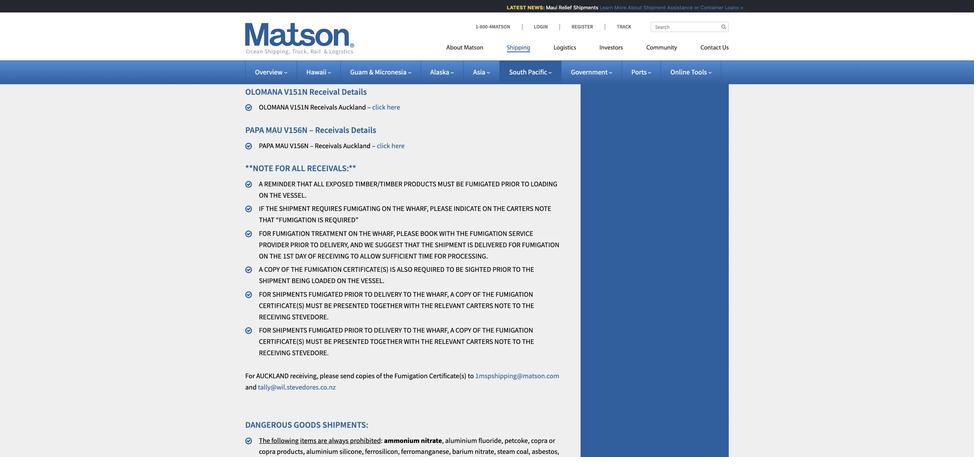 Task type: locate. For each thing, give the bounding box(es) containing it.
must right products
[[438, 179, 455, 188]]

receivals up papa mau v156n – receivals auckland – click here
[[315, 125, 350, 136]]

or left container
[[691, 4, 696, 11]]

items
[[300, 436, 317, 445]]

please down if the shipment requires fumigating on the wharf, please indicate on the carters note that "fumigation is required"
[[397, 229, 419, 238]]

that
[[297, 179, 313, 188], [259, 216, 275, 224], [405, 240, 420, 249]]

0 vertical spatial receiving
[[318, 252, 349, 261]]

shipment
[[640, 4, 662, 11]]

0 vertical spatial about
[[624, 4, 638, 11]]

1 vertical spatial relevant
[[435, 337, 465, 346]]

0 vertical spatial stevedore.
[[292, 312, 329, 321]]

0 horizontal spatial please
[[397, 229, 419, 238]]

olomana
[[245, 86, 283, 97], [259, 103, 289, 112]]

of inside for fumigation treatment on the wharf, please book with the fumigation service provider prior to delivery, and we suggest that the shipment is delivered for fumigation on the 1st day of receiving to allow sufficient time for processing.
[[308, 252, 316, 261]]

steam
[[498, 447, 516, 456]]

1 vertical spatial v156n
[[290, 141, 309, 150]]

4matson
[[490, 23, 511, 30]]

v156n up the **note for all receivals:**
[[284, 125, 308, 136]]

fluoride,
[[479, 436, 504, 445]]

click here link for liloa ii v081n auckland – click here
[[336, 7, 364, 16]]

click for olomana v151n receivals auckland –
[[373, 103, 386, 112]]

a inside a copy of the fumigation certificate(s) is also required to be sighted prior to the shipment being loaded on the vessel.
[[259, 265, 263, 274]]

1 horizontal spatial is
[[390, 265, 396, 274]]

2 vertical spatial that
[[405, 240, 420, 249]]

please
[[320, 371, 339, 380]]

1 horizontal spatial please
[[430, 204, 453, 213]]

1 vertical spatial that
[[259, 216, 275, 224]]

0 vertical spatial olomana
[[245, 86, 283, 97]]

0 vertical spatial delivery
[[374, 290, 402, 299]]

olomana down overview
[[245, 86, 283, 97]]

1 for shipments fumigated prior to delivery to the wharf, a copy of the fumigation certificate(s) must be presented together with the relevant carters note to the receiving stevedore. from the top
[[259, 290, 535, 321]]

prior inside for fumigation treatment on the wharf, please book with the fumigation service provider prior to delivery, and we suggest that the shipment is delivered for fumigation on the 1st day of receiving to allow sufficient time for processing.
[[291, 240, 309, 249]]

mau
[[266, 125, 283, 136], [275, 141, 289, 150]]

1 vertical spatial vessel.
[[361, 276, 385, 285]]

0 vertical spatial for shipments fumigated prior to delivery to the wharf, a copy of the fumigation certificate(s) must be presented together with the relevant carters note to the receiving stevedore.
[[259, 290, 535, 321]]

shipment inside for fumigation treatment on the wharf, please book with the fumigation service provider prior to delivery, and we suggest that the shipment is delivered for fumigation on the 1st day of receiving to allow sufficient time for processing.
[[435, 240, 466, 249]]

products,
[[277, 447, 305, 456]]

be down processing.
[[456, 265, 464, 274]]

0 vertical spatial copra
[[531, 436, 548, 445]]

about right more
[[624, 4, 638, 11]]

wharf, inside if the shipment requires fumigating on the wharf, please indicate on the carters note that "fumigation is required"
[[406, 204, 429, 213]]

hawaii link
[[307, 68, 331, 76]]

stevedore. up "receiving,"
[[292, 349, 329, 357]]

Search search field
[[651, 22, 729, 32]]

olomana v151n receivals auckland – click here
[[259, 103, 400, 112]]

be up please
[[324, 337, 332, 346]]

timber/timber
[[355, 179, 403, 188]]

a copy of the fumigation certificate(s) is also required to be sighted prior to the shipment being loaded on the vessel.
[[259, 265, 535, 285]]

search image
[[722, 24, 727, 29]]

auckland left &
[[324, 64, 351, 73]]

1 vertical spatial fumigated
[[309, 290, 343, 299]]

v151n down v129n
[[284, 86, 308, 97]]

on up and
[[349, 229, 358, 238]]

time
[[419, 252, 433, 261]]

0 vertical spatial certificate(s)
[[343, 265, 389, 274]]

with down a copy of the fumigation certificate(s) is also required to be sighted prior to the shipment being loaded on the vessel.
[[404, 301, 420, 310]]

aluminium up barium
[[446, 436, 477, 445]]

is left the also
[[390, 265, 396, 274]]

receivals down olomana v151n receival details
[[310, 103, 338, 112]]

1mspshipping@matson.com
[[476, 371, 560, 380]]

0 vertical spatial mau
[[266, 125, 283, 136]]

0 vertical spatial all
[[292, 163, 306, 174]]

shipment left being
[[259, 276, 290, 285]]

1 vertical spatial delivery
[[374, 326, 402, 335]]

1 vertical spatial or
[[549, 436, 556, 445]]

0 vertical spatial that
[[297, 179, 313, 188]]

auckland right v081n
[[303, 7, 330, 16]]

copies
[[356, 371, 375, 380]]

aluminium down are
[[306, 447, 338, 456]]

1 vertical spatial aluminium
[[306, 447, 338, 456]]

2 horizontal spatial that
[[405, 240, 420, 249]]

0 vertical spatial shipment
[[279, 204, 311, 213]]

be up indicate
[[456, 179, 464, 188]]

guam
[[351, 68, 368, 76]]

0 vertical spatial receival
[[266, 48, 297, 59]]

None search field
[[651, 22, 729, 32]]

1 vertical spatial receiving
[[259, 312, 291, 321]]

0 vertical spatial v151n
[[284, 86, 308, 97]]

all
[[292, 163, 306, 174], [314, 179, 325, 188]]

must down loaded
[[306, 301, 323, 310]]

blue matson logo with ocean, shipping, truck, rail and logistics written beneath it. image
[[245, 23, 355, 55]]

shipment
[[279, 204, 311, 213], [435, 240, 466, 249], [259, 276, 290, 285]]

0 horizontal spatial aluminium
[[306, 447, 338, 456]]

0 vertical spatial note
[[535, 204, 552, 213]]

fumigation inside a copy of the fumigation certificate(s) is also required to be sighted prior to the shipment being loaded on the vessel.
[[305, 265, 342, 274]]

imua receival details
[[245, 48, 324, 59]]

if the shipment requires fumigating on the wharf, please indicate on the carters note that "fumigation is required"
[[259, 204, 552, 224]]

delivery
[[374, 290, 402, 299], [374, 326, 402, 335]]

2 vertical spatial receiving
[[259, 349, 291, 357]]

0 horizontal spatial copra
[[259, 447, 276, 456]]

or right petcoke, on the right of the page
[[549, 436, 556, 445]]

olomana down the 'overview' link
[[259, 103, 289, 112]]

that down the **note for all receivals:**
[[297, 179, 313, 188]]

together up the
[[370, 337, 403, 346]]

to inside a reminder that all exposed timber/timber products must be fumigated prior to loading on the vessel.
[[522, 179, 530, 188]]

papa for papa mau v156n – receivals auckland – click here
[[259, 141, 274, 150]]

olomana for olomana v151n receival details
[[245, 86, 283, 97]]

certificate(s)
[[430, 371, 467, 380]]

certificate(s) down being
[[259, 301, 305, 310]]

all down receivals:**
[[314, 179, 325, 188]]

carters up service
[[507, 204, 534, 213]]

1 vertical spatial receival
[[310, 86, 340, 97]]

0 vertical spatial must
[[438, 179, 455, 188]]

0 vertical spatial relevant
[[435, 301, 465, 310]]

click here link for papa mau v156n – receivals auckland – click here
[[377, 141, 405, 150]]

**note for all receivals:**
[[245, 163, 357, 174]]

for shipments fumigated prior to delivery to the wharf, a copy of the fumigation certificate(s) must be presented together with the relevant carters note to the receiving stevedore. up the
[[259, 326, 535, 357]]

community link
[[635, 41, 690, 57]]

0 vertical spatial papa
[[245, 125, 264, 136]]

about left the matson
[[447, 45, 463, 51]]

0 vertical spatial fumigated
[[466, 179, 500, 188]]

auckland down guam
[[339, 103, 366, 112]]

receival
[[266, 48, 297, 59], [310, 86, 340, 97]]

that down if on the top of the page
[[259, 216, 275, 224]]

1 vertical spatial with
[[404, 301, 420, 310]]

carters down sighted
[[467, 301, 494, 310]]

1 vertical spatial about
[[447, 45, 463, 51]]

be down loaded
[[324, 301, 332, 310]]

1 horizontal spatial all
[[314, 179, 325, 188]]

on inside a copy of the fumigation certificate(s) is also required to be sighted prior to the shipment being loaded on the vessel.
[[337, 276, 346, 285]]

book
[[421, 229, 438, 238]]

south
[[510, 68, 527, 76]]

copra right petcoke, on the right of the page
[[531, 436, 548, 445]]

1 vertical spatial together
[[370, 337, 403, 346]]

vessel. down reminder on the top left
[[283, 191, 307, 200]]

0 vertical spatial or
[[691, 4, 696, 11]]

v156n down papa mau v156n – receivals details at the left of the page
[[290, 141, 309, 150]]

receivals up olomana v151n receival details
[[296, 64, 323, 73]]

note inside if the shipment requires fumigating on the wharf, please indicate on the carters note that "fumigation is required"
[[535, 204, 552, 213]]

is down requires
[[318, 216, 324, 224]]

note
[[535, 204, 552, 213], [495, 301, 511, 310], [495, 337, 511, 346]]

1 vertical spatial is
[[468, 240, 473, 249]]

that up sufficient
[[405, 240, 420, 249]]

is inside a copy of the fumigation certificate(s) is also required to be sighted prior to the shipment being loaded on the vessel.
[[390, 265, 396, 274]]

v151n down olomana v151n receival details
[[290, 103, 309, 112]]

shipment up processing.
[[435, 240, 466, 249]]

ports
[[632, 68, 647, 76]]

0 vertical spatial with
[[440, 229, 455, 238]]

1 vertical spatial papa
[[259, 141, 274, 150]]

0 vertical spatial presented
[[334, 301, 369, 310]]

here for imua v129n receivals auckland – click here
[[372, 64, 386, 73]]

on right "fumigating"
[[382, 204, 391, 213]]

always
[[329, 436, 349, 445]]

0 vertical spatial please
[[430, 204, 453, 213]]

1 vertical spatial shipments
[[273, 326, 307, 335]]

copra
[[531, 436, 548, 445], [259, 447, 276, 456]]

1-
[[476, 23, 480, 30]]

1-800-4matson
[[476, 23, 511, 30]]

loaded
[[312, 276, 336, 285]]

1 vertical spatial presented
[[334, 337, 369, 346]]

details down guam
[[342, 86, 367, 97]]

with
[[440, 229, 455, 238], [404, 301, 420, 310], [404, 337, 420, 346]]

shipments:
[[323, 420, 369, 431]]

0 vertical spatial carters
[[507, 204, 534, 213]]

1 relevant from the top
[[435, 301, 465, 310]]

please inside if the shipment requires fumigating on the wharf, please indicate on the carters note that "fumigation is required"
[[430, 204, 453, 213]]

of
[[376, 371, 382, 380]]

2 presented from the top
[[334, 337, 369, 346]]

for shipments fumigated prior to delivery to the wharf, a copy of the fumigation certificate(s) must be presented together with the relevant carters note to the receiving stevedore. down a copy of the fumigation certificate(s) is also required to be sighted prior to the shipment being loaded on the vessel.
[[259, 290, 535, 321]]

imua
[[245, 48, 265, 59]]

liloa
[[259, 7, 276, 16]]

with right book
[[440, 229, 455, 238]]

0 vertical spatial v156n
[[284, 125, 308, 136]]

learn more about shipment assistance or container loans > link
[[596, 4, 740, 11]]

1 vertical spatial certificate(s)
[[259, 301, 305, 310]]

carters up to
[[467, 337, 494, 346]]

v156n
[[284, 125, 308, 136], [290, 141, 309, 150]]

1 vertical spatial olomana
[[259, 103, 289, 112]]

1 horizontal spatial copra
[[531, 436, 548, 445]]

overview link
[[255, 68, 288, 76]]

latest news: maui relief shipments learn more about shipment assistance or container loans >
[[503, 4, 740, 11]]

on up if on the top of the page
[[259, 191, 268, 200]]

copy
[[264, 265, 280, 274], [456, 290, 472, 299], [456, 326, 472, 335]]

2 relevant from the top
[[435, 337, 465, 346]]

"fumigation
[[276, 216, 317, 224]]

dangerous goods shipments:
[[245, 420, 369, 431]]

us
[[723, 45, 729, 51]]

v151n for receival
[[284, 86, 308, 97]]

1 vertical spatial all
[[314, 179, 325, 188]]

top menu navigation
[[447, 41, 729, 57]]

1 horizontal spatial or
[[691, 4, 696, 11]]

0 vertical spatial shipments
[[273, 290, 307, 299]]

>
[[737, 4, 740, 11]]

about matson
[[447, 45, 484, 51]]

1 vertical spatial please
[[397, 229, 419, 238]]

1 together from the top
[[370, 301, 403, 310]]

of
[[308, 252, 316, 261], [282, 265, 290, 274], [473, 290, 481, 299], [473, 326, 481, 335]]

must up "receiving,"
[[306, 337, 323, 346]]

overview
[[255, 68, 283, 76]]

on right loaded
[[337, 276, 346, 285]]

prior inside a copy of the fumigation certificate(s) is also required to be sighted prior to the shipment being loaded on the vessel.
[[493, 265, 511, 274]]

must
[[438, 179, 455, 188], [306, 301, 323, 310], [306, 337, 323, 346]]

to
[[468, 371, 474, 380]]

is up processing.
[[468, 240, 473, 249]]

2 vertical spatial details
[[351, 125, 377, 136]]

tools
[[692, 68, 708, 76]]

certificate(s) up auckland
[[259, 337, 305, 346]]

with up fumigation
[[404, 337, 420, 346]]

1 vertical spatial mau
[[275, 141, 289, 150]]

auckland for olomana v151n receivals auckland –
[[339, 103, 366, 112]]

0 vertical spatial is
[[318, 216, 324, 224]]

800-
[[480, 23, 490, 30]]

the
[[259, 436, 270, 445]]

0 vertical spatial vessel.
[[283, 191, 307, 200]]

1 vertical spatial stevedore.
[[292, 349, 329, 357]]

2 shipments from the top
[[273, 326, 307, 335]]

vessel. down allow
[[361, 276, 385, 285]]

details up papa mau v156n – receivals auckland – click here
[[351, 125, 377, 136]]

presented down loaded
[[334, 301, 369, 310]]

2 vertical spatial is
[[390, 265, 396, 274]]

please inside for fumigation treatment on the wharf, please book with the fumigation service provider prior to delivery, and we suggest that the shipment is delivered for fumigation on the 1st day of receiving to allow sufficient time for processing.
[[397, 229, 419, 238]]

or
[[691, 4, 696, 11], [549, 436, 556, 445]]

1 horizontal spatial aluminium
[[446, 436, 477, 445]]

here
[[351, 7, 364, 16], [372, 64, 386, 73], [387, 103, 400, 112], [392, 141, 405, 150]]

shipments
[[273, 290, 307, 299], [273, 326, 307, 335]]

1 vertical spatial must
[[306, 301, 323, 310]]

indicate
[[454, 204, 482, 213]]

0 horizontal spatial about
[[447, 45, 463, 51]]

logistics link
[[542, 41, 588, 57]]

wharf,
[[406, 204, 429, 213], [373, 229, 395, 238], [427, 290, 449, 299], [427, 326, 449, 335]]

stevedore. down being
[[292, 312, 329, 321]]

on
[[259, 191, 268, 200], [382, 204, 391, 213], [483, 204, 492, 213], [349, 229, 358, 238], [259, 252, 268, 261], [337, 276, 346, 285]]

shipment up "fumigation
[[279, 204, 311, 213]]

1 vertical spatial shipment
[[435, 240, 466, 249]]

or inside , aluminium fluoride, petcoke, copra or copra products, aluminium silicone, ferrosilicon, ferromanganese, barium nitrate, steam coal, asbestos
[[549, 436, 556, 445]]

0 horizontal spatial that
[[259, 216, 275, 224]]

ii
[[277, 7, 281, 16]]

0 vertical spatial aluminium
[[446, 436, 477, 445]]

copra down the
[[259, 447, 276, 456]]

auckland for liloa ii v081n auckland –
[[303, 7, 330, 16]]

1 stevedore. from the top
[[292, 312, 329, 321]]

petcoke,
[[505, 436, 530, 445]]

receivals up receivals:**
[[315, 141, 342, 150]]

with inside for fumigation treatment on the wharf, please book with the fumigation service provider prior to delivery, and we suggest that the shipment is delivered for fumigation on the 1st day of receiving to allow sufficient time for processing.
[[440, 229, 455, 238]]

together down a copy of the fumigation certificate(s) is also required to be sighted prior to the shipment being loaded on the vessel.
[[370, 301, 403, 310]]

shipment inside a copy of the fumigation certificate(s) is also required to be sighted prior to the shipment being loaded on the vessel.
[[259, 276, 290, 285]]

wharf, inside for fumigation treatment on the wharf, please book with the fumigation service provider prior to delivery, and we suggest that the shipment is delivered for fumigation on the 1st day of receiving to allow sufficient time for processing.
[[373, 229, 395, 238]]

is inside for fumigation treatment on the wharf, please book with the fumigation service provider prior to delivery, and we suggest that the shipment is delivered for fumigation on the 1st day of receiving to allow sufficient time for processing.
[[468, 240, 473, 249]]

0 horizontal spatial all
[[292, 163, 306, 174]]

receiving
[[318, 252, 349, 261], [259, 312, 291, 321], [259, 349, 291, 357]]

0 vertical spatial copy
[[264, 265, 280, 274]]

1 horizontal spatial vessel.
[[361, 276, 385, 285]]

fumigating
[[344, 204, 381, 213]]

investors
[[600, 45, 624, 51]]

auckland for imua v129n receivals auckland –
[[324, 64, 351, 73]]

1 vertical spatial v151n
[[290, 103, 309, 112]]

certificate(s) down allow
[[343, 265, 389, 274]]

papa
[[245, 125, 264, 136], [259, 141, 274, 150]]

contact us
[[701, 45, 729, 51]]

click for liloa ii v081n auckland –
[[336, 7, 350, 16]]

0 horizontal spatial vessel.
[[283, 191, 307, 200]]

2 horizontal spatial is
[[468, 240, 473, 249]]

presented up send
[[334, 337, 369, 346]]

mau for papa mau v156n – receivals auckland – click here
[[275, 141, 289, 150]]

please left indicate
[[430, 204, 453, 213]]

click here link
[[336, 7, 364, 16], [358, 64, 386, 73], [373, 103, 400, 112], [377, 141, 405, 150]]

certificate(s) inside a copy of the fumigation certificate(s) is also required to be sighted prior to the shipment being loaded on the vessel.
[[343, 265, 389, 274]]

all inside a reminder that all exposed timber/timber products must be fumigated prior to loading on the vessel.
[[314, 179, 325, 188]]

1 vertical spatial copra
[[259, 447, 276, 456]]

all up reminder on the top left
[[292, 163, 306, 174]]

government link
[[572, 68, 613, 76]]

2 vertical spatial shipment
[[259, 276, 290, 285]]

2 vertical spatial note
[[495, 337, 511, 346]]

receival up olomana v151n receivals auckland – click here
[[310, 86, 340, 97]]

0 vertical spatial together
[[370, 301, 403, 310]]

the inside a reminder that all exposed timber/timber products must be fumigated prior to loading on the vessel.
[[270, 191, 282, 200]]

0 horizontal spatial or
[[549, 436, 556, 445]]

ports link
[[632, 68, 652, 76]]

here for liloa ii v081n auckland – click here
[[351, 7, 364, 16]]

0 horizontal spatial is
[[318, 216, 324, 224]]

details up imua v129n receivals auckland – click here at the top left of page
[[299, 48, 324, 59]]

v151n
[[284, 86, 308, 97], [290, 103, 309, 112]]

v156n for papa mau v156n – receivals details
[[284, 125, 308, 136]]

1 vertical spatial for shipments fumigated prior to delivery to the wharf, a copy of the fumigation certificate(s) must be presented together with the relevant carters note to the receiving stevedore.
[[259, 326, 535, 357]]

0 horizontal spatial receival
[[266, 48, 297, 59]]

is
[[318, 216, 324, 224], [468, 240, 473, 249], [390, 265, 396, 274]]

for shipments fumigated prior to delivery to the wharf, a copy of the fumigation certificate(s) must be presented together with the relevant carters note to the receiving stevedore.
[[259, 290, 535, 321], [259, 326, 535, 357]]

2 vertical spatial fumigated
[[309, 326, 343, 335]]

guam & micronesia
[[351, 68, 407, 76]]

fumigated inside a reminder that all exposed timber/timber products must be fumigated prior to loading on the vessel.
[[466, 179, 500, 188]]

that inside for fumigation treatment on the wharf, please book with the fumigation service provider prior to delivery, and we suggest that the shipment is delivered for fumigation on the 1st day of receiving to allow sufficient time for processing.
[[405, 240, 420, 249]]

1 horizontal spatial that
[[297, 179, 313, 188]]

receival up v129n
[[266, 48, 297, 59]]

fumigated
[[466, 179, 500, 188], [309, 290, 343, 299], [309, 326, 343, 335]]



Task type: describe. For each thing, give the bounding box(es) containing it.
contact us link
[[690, 41, 729, 57]]

0 vertical spatial details
[[299, 48, 324, 59]]

provider
[[259, 240, 289, 249]]

must inside a reminder that all exposed timber/timber products must be fumigated prior to loading on the vessel.
[[438, 179, 455, 188]]

vessel. inside a copy of the fumigation certificate(s) is also required to be sighted prior to the shipment being loaded on the vessel.
[[361, 276, 385, 285]]

fumigation
[[395, 371, 428, 380]]

sighted
[[465, 265, 492, 274]]

logistics
[[554, 45, 577, 51]]

1 vertical spatial copy
[[456, 290, 472, 299]]

copy inside a copy of the fumigation certificate(s) is also required to be sighted prior to the shipment being loaded on the vessel.
[[264, 265, 280, 274]]

also
[[397, 265, 413, 274]]

relief
[[555, 4, 568, 11]]

2 vertical spatial copy
[[456, 326, 472, 335]]

2 vertical spatial carters
[[467, 337, 494, 346]]

assistance
[[664, 4, 689, 11]]

asia
[[474, 68, 486, 76]]

about inside top menu navigation
[[447, 45, 463, 51]]

government
[[572, 68, 608, 76]]

2 for shipments fumigated prior to delivery to the wharf, a copy of the fumigation certificate(s) must be presented together with the relevant carters note to the receiving stevedore. from the top
[[259, 326, 535, 357]]

shipment inside if the shipment requires fumigating on the wharf, please indicate on the carters note that "fumigation is required"
[[279, 204, 311, 213]]

, aluminium fluoride, petcoke, copra or copra products, aluminium silicone, ferrosilicon, ferromanganese, barium nitrate, steam coal, asbestos
[[259, 436, 560, 457]]

for auckland receiving, please send copies of the fumigation certificate(s) to 1mspshipping@matson.com and tally@wil.stevedores.co.nz
[[245, 371, 560, 392]]

loans
[[721, 4, 735, 11]]

on down provider
[[259, 252, 268, 261]]

south pacific link
[[510, 68, 552, 76]]

a reminder that all exposed timber/timber products must be fumigated prior to loading on the vessel.
[[259, 179, 558, 200]]

contact
[[701, 45, 722, 51]]

latest
[[503, 4, 523, 11]]

ferromanganese,
[[401, 447, 451, 456]]

1 horizontal spatial about
[[624, 4, 638, 11]]

goods
[[294, 420, 321, 431]]

suggest
[[375, 240, 403, 249]]

1 horizontal spatial receival
[[310, 86, 340, 97]]

a inside a reminder that all exposed timber/timber products must be fumigated prior to loading on the vessel.
[[259, 179, 263, 188]]

ferrosilicon,
[[365, 447, 400, 456]]

maui
[[542, 4, 554, 11]]

more
[[611, 4, 623, 11]]

learn
[[596, 4, 609, 11]]

1 delivery from the top
[[374, 290, 402, 299]]

mau for papa mau v156n – receivals details
[[266, 125, 283, 136]]

are
[[318, 436, 327, 445]]

papa mau v156n – receivals details
[[245, 125, 377, 136]]

about matson link
[[447, 41, 496, 57]]

alaska
[[431, 68, 450, 76]]

shipping
[[507, 45, 531, 51]]

for fumigation treatment on the wharf, please book with the fumigation service provider prior to delivery, and we suggest that the shipment is delivered for fumigation on the 1st day of receiving to allow sufficient time for processing.
[[259, 229, 560, 261]]

that inside a reminder that all exposed timber/timber products must be fumigated prior to loading on the vessel.
[[297, 179, 313, 188]]

be inside a reminder that all exposed timber/timber products must be fumigated prior to loading on the vessel.
[[456, 179, 464, 188]]

is inside if the shipment requires fumigating on the wharf, please indicate on the carters note that "fumigation is required"
[[318, 216, 324, 224]]

1 shipments from the top
[[273, 290, 307, 299]]

be inside a copy of the fumigation certificate(s) is also required to be sighted prior to the shipment being loaded on the vessel.
[[456, 265, 464, 274]]

ammonium
[[384, 436, 420, 445]]

online
[[671, 68, 690, 76]]

1mspshipping@matson.com link
[[476, 371, 560, 380]]

1 presented from the top
[[334, 301, 369, 310]]

receiving inside for fumigation treatment on the wharf, please book with the fumigation service provider prior to delivery, and we suggest that the shipment is delivered for fumigation on the 1st day of receiving to allow sufficient time for processing.
[[318, 252, 349, 261]]

barium
[[453, 447, 474, 456]]

2 vertical spatial certificate(s)
[[259, 337, 305, 346]]

matson
[[464, 45, 484, 51]]

vessel. inside a reminder that all exposed timber/timber products must be fumigated prior to loading on the vessel.
[[283, 191, 307, 200]]

login
[[535, 23, 548, 30]]

papa mau v156n – receivals auckland – click here
[[259, 141, 405, 150]]

v151n for receivals
[[290, 103, 309, 112]]

investors link
[[588, 41, 635, 57]]

imua v129n receivals auckland – click here
[[259, 64, 386, 73]]

the
[[384, 371, 393, 380]]

reminder
[[264, 179, 296, 188]]

send
[[340, 371, 355, 380]]

of inside a copy of the fumigation certificate(s) is also required to be sighted prior to the shipment being loaded on the vessel.
[[282, 265, 290, 274]]

click here link for imua v129n receivals auckland – click here
[[358, 64, 386, 73]]

carters inside if the shipment requires fumigating on the wharf, please indicate on the carters note that "fumigation is required"
[[507, 204, 534, 213]]

south pacific
[[510, 68, 548, 76]]

dangerous
[[245, 420, 292, 431]]

click for imua v129n receivals auckland –
[[358, 64, 371, 73]]

sufficient
[[382, 252, 417, 261]]

&
[[369, 68, 374, 76]]

1 vertical spatial carters
[[467, 301, 494, 310]]

2 vertical spatial must
[[306, 337, 323, 346]]

click here link for olomana v151n receivals auckland – click here
[[373, 103, 400, 112]]

shipments
[[570, 4, 595, 11]]

hawaii
[[307, 68, 327, 76]]

news:
[[524, 4, 541, 11]]

alaska link
[[431, 68, 454, 76]]

register
[[572, 23, 594, 30]]

1 vertical spatial note
[[495, 301, 511, 310]]

community
[[647, 45, 678, 51]]

delivered
[[475, 240, 508, 249]]

prior inside a reminder that all exposed timber/timber products must be fumigated prior to loading on the vessel.
[[502, 179, 520, 188]]

receivals:**
[[307, 163, 357, 174]]

the following items are always prohibited : ammonium nitrate
[[259, 436, 442, 445]]

auckland up receivals:**
[[344, 141, 371, 150]]

loading
[[531, 179, 558, 188]]

and
[[245, 383, 257, 392]]

papa for papa mau v156n – receivals details
[[245, 125, 264, 136]]

on inside a reminder that all exposed timber/timber products must be fumigated prior to loading on the vessel.
[[259, 191, 268, 200]]

for
[[245, 371, 255, 380]]

that inside if the shipment requires fumigating on the wharf, please indicate on the carters note that "fumigation is required"
[[259, 216, 275, 224]]

2 stevedore. from the top
[[292, 349, 329, 357]]

**note
[[245, 163, 274, 174]]

2 delivery from the top
[[374, 326, 402, 335]]

on right indicate
[[483, 204, 492, 213]]

olomana v151n receival details
[[245, 86, 367, 97]]

login link
[[522, 23, 560, 30]]

treatment
[[312, 229, 347, 238]]

online tools link
[[671, 68, 712, 76]]

receiving,
[[290, 371, 319, 380]]

,
[[442, 436, 444, 445]]

container
[[697, 4, 720, 11]]

2 together from the top
[[370, 337, 403, 346]]

olomana for olomana v151n receivals auckland – click here
[[259, 103, 289, 112]]

processing.
[[448, 252, 488, 261]]

following
[[272, 436, 299, 445]]

1 vertical spatial details
[[342, 86, 367, 97]]

2 vertical spatial with
[[404, 337, 420, 346]]

nitrate,
[[475, 447, 496, 456]]

tally@wil.stevedores.co.nz
[[258, 383, 336, 392]]

tally@wil.stevedores.co.nz link
[[258, 383, 336, 392]]

requires
[[312, 204, 342, 213]]

1-800-4matson link
[[476, 23, 522, 30]]

here for olomana v151n receivals auckland – click here
[[387, 103, 400, 112]]

products
[[404, 179, 437, 188]]

v156n for papa mau v156n – receivals auckland – click here
[[290, 141, 309, 150]]



Task type: vqa. For each thing, say whether or not it's contained in the screenshot.
China Westbound Link
no



